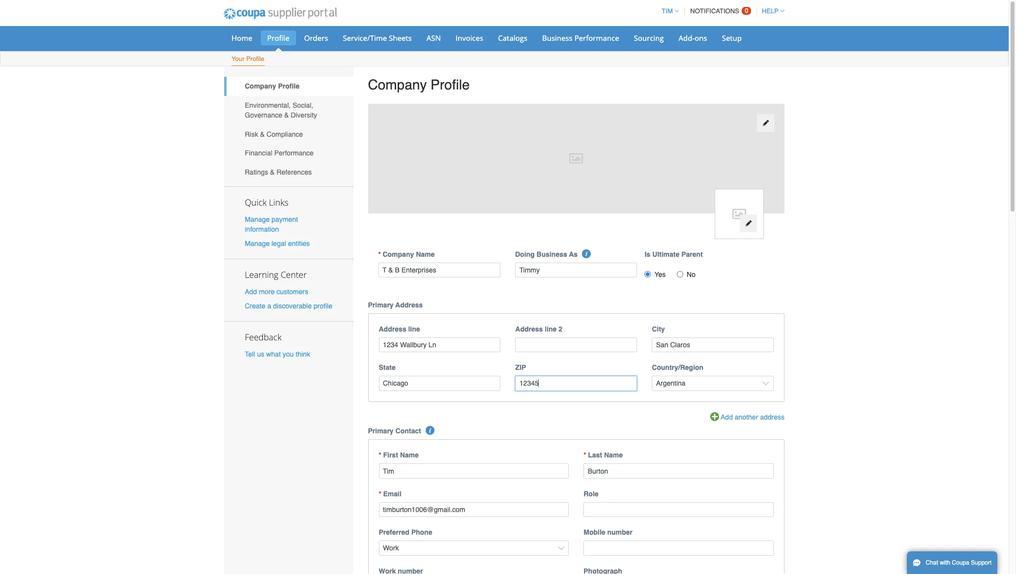 Task type: describe. For each thing, give the bounding box(es) containing it.
is ultimate parent
[[645, 250, 703, 258]]

sourcing
[[634, 33, 664, 43]]

profile
[[314, 302, 333, 310]]

create
[[245, 302, 266, 310]]

chat with coupa support
[[926, 559, 992, 566]]

* last name
[[584, 451, 623, 459]]

phone
[[412, 529, 433, 536]]

* for * first name
[[379, 451, 382, 459]]

email
[[383, 490, 402, 498]]

number
[[608, 529, 633, 536]]

another
[[735, 413, 759, 421]]

help
[[762, 7, 779, 15]]

home
[[232, 33, 253, 43]]

add more customers link
[[245, 288, 308, 296]]

notifications
[[691, 7, 740, 15]]

preferred phone
[[379, 529, 433, 536]]

environmental,
[[245, 101, 291, 109]]

Address line 2 text field
[[516, 337, 638, 352]]

environmental, social, governance & diversity
[[245, 101, 317, 119]]

* for * last name
[[584, 451, 587, 459]]

1 horizontal spatial company profile
[[368, 77, 470, 92]]

manage for manage payment information
[[245, 215, 270, 223]]

help link
[[758, 7, 785, 15]]

additional information image
[[583, 249, 591, 258]]

manage payment information
[[245, 215, 298, 233]]

Address line text field
[[379, 337, 501, 352]]

tim link
[[658, 7, 679, 15]]

address
[[761, 413, 785, 421]]

primary contact
[[368, 427, 421, 435]]

learning
[[245, 269, 279, 280]]

0
[[745, 7, 749, 14]]

a
[[268, 302, 271, 310]]

preferred
[[379, 529, 410, 536]]

business performance link
[[536, 30, 626, 45]]

social,
[[293, 101, 313, 109]]

name for * last name
[[604, 451, 623, 459]]

learning center
[[245, 269, 307, 280]]

your
[[232, 55, 245, 62]]

tell
[[245, 350, 255, 358]]

asn link
[[420, 30, 448, 45]]

ratings & references
[[245, 168, 312, 176]]

legal
[[272, 240, 286, 247]]

name for * first name
[[400, 451, 419, 459]]

financial performance link
[[224, 144, 353, 163]]

mobile number
[[584, 529, 633, 536]]

create a discoverable profile
[[245, 302, 333, 310]]

profile link
[[261, 30, 296, 45]]

add more customers
[[245, 288, 308, 296]]

coupa supplier portal image
[[217, 1, 344, 26]]

primary address
[[368, 301, 423, 309]]

add another address
[[721, 413, 785, 421]]

mobile
[[584, 529, 606, 536]]

coupa
[[953, 559, 970, 566]]

background image
[[368, 104, 785, 213]]

chat with coupa support button
[[908, 551, 998, 574]]

entities
[[288, 240, 310, 247]]

line for address line
[[408, 325, 420, 333]]

create a discoverable profile link
[[245, 302, 333, 310]]

financial performance
[[245, 149, 314, 157]]

references
[[277, 168, 312, 176]]

tell us what you think
[[245, 350, 310, 358]]

payment
[[272, 215, 298, 223]]

with
[[940, 559, 951, 566]]

your profile link
[[231, 53, 265, 66]]

add-ons
[[679, 33, 708, 43]]

first
[[383, 451, 398, 459]]

service/time sheets link
[[337, 30, 418, 45]]

sheets
[[389, 33, 412, 43]]

0 horizontal spatial company profile
[[245, 82, 300, 90]]

ons
[[695, 33, 708, 43]]

country/region
[[652, 364, 704, 371]]

business performance
[[543, 33, 620, 43]]

yes
[[655, 270, 666, 278]]

1 vertical spatial business
[[537, 250, 568, 258]]

setup link
[[716, 30, 749, 45]]

manage for manage legal entities
[[245, 240, 270, 247]]

no
[[687, 270, 696, 278]]

more
[[259, 288, 275, 296]]

sourcing link
[[628, 30, 671, 45]]



Task type: locate. For each thing, give the bounding box(es) containing it.
city
[[652, 325, 665, 333]]

address for address line
[[379, 325, 407, 333]]

quick
[[245, 196, 267, 208]]

0 horizontal spatial line
[[408, 325, 420, 333]]

1 line from the left
[[408, 325, 420, 333]]

address line
[[379, 325, 420, 333]]

& right risk
[[260, 130, 265, 138]]

2
[[559, 325, 563, 333]]

& inside environmental, social, governance & diversity
[[284, 111, 289, 119]]

1 primary from the top
[[368, 301, 394, 309]]

environmental, social, governance & diversity link
[[224, 96, 353, 125]]

doing business as
[[515, 250, 578, 258]]

address down primary address
[[379, 325, 407, 333]]

you
[[283, 350, 294, 358]]

risk
[[245, 130, 258, 138]]

tell us what you think button
[[245, 349, 310, 359]]

1 vertical spatial &
[[260, 130, 265, 138]]

add up create on the left
[[245, 288, 257, 296]]

None text field
[[379, 262, 501, 277], [379, 464, 569, 479], [584, 464, 774, 479], [379, 262, 501, 277], [379, 464, 569, 479], [584, 464, 774, 479]]

address up address line
[[396, 301, 423, 309]]

role
[[584, 490, 599, 498]]

feedback
[[245, 331, 282, 343]]

address
[[396, 301, 423, 309], [379, 325, 407, 333], [516, 325, 543, 333]]

add for add more customers
[[245, 288, 257, 296]]

as
[[569, 250, 578, 258]]

company profile down asn link
[[368, 77, 470, 92]]

2 line from the left
[[545, 325, 557, 333]]

us
[[257, 350, 264, 358]]

chat
[[926, 559, 939, 566]]

1 horizontal spatial &
[[270, 168, 275, 176]]

* company name
[[379, 250, 435, 258]]

contact
[[396, 427, 421, 435]]

primary up address line
[[368, 301, 394, 309]]

parent
[[682, 250, 703, 258]]

customers
[[277, 288, 308, 296]]

add-ons link
[[673, 30, 714, 45]]

* email
[[379, 490, 402, 498]]

Role text field
[[584, 502, 774, 517]]

quick links
[[245, 196, 289, 208]]

additional information image
[[426, 426, 435, 435]]

center
[[281, 269, 307, 280]]

last
[[588, 451, 603, 459]]

company profile
[[368, 77, 470, 92], [245, 82, 300, 90]]

name
[[416, 250, 435, 258], [400, 451, 419, 459], [604, 451, 623, 459]]

business
[[543, 33, 573, 43], [537, 250, 568, 258]]

add
[[245, 288, 257, 296], [721, 413, 733, 421]]

manage inside manage payment information
[[245, 215, 270, 223]]

zip
[[516, 364, 526, 371]]

add left another
[[721, 413, 733, 421]]

navigation containing notifications 0
[[658, 1, 785, 21]]

line for address line 2
[[545, 325, 557, 333]]

1 horizontal spatial line
[[545, 325, 557, 333]]

financial
[[245, 149, 273, 157]]

2 vertical spatial &
[[270, 168, 275, 176]]

name for * company name
[[416, 250, 435, 258]]

1 vertical spatial manage
[[245, 240, 270, 247]]

company inside company profile link
[[245, 82, 276, 90]]

performance for financial performance
[[274, 149, 314, 157]]

business right catalogs
[[543, 33, 573, 43]]

manage up information
[[245, 215, 270, 223]]

logo image
[[715, 189, 764, 239]]

2 manage from the top
[[245, 240, 270, 247]]

0 vertical spatial primary
[[368, 301, 394, 309]]

2 horizontal spatial &
[[284, 111, 289, 119]]

manage down information
[[245, 240, 270, 247]]

0 horizontal spatial performance
[[274, 149, 314, 157]]

1 vertical spatial primary
[[368, 427, 394, 435]]

1 vertical spatial change image image
[[746, 220, 752, 227]]

1 vertical spatial add
[[721, 413, 733, 421]]

City text field
[[652, 337, 774, 352]]

add-
[[679, 33, 695, 43]]

& for compliance
[[260, 130, 265, 138]]

manage legal entities link
[[245, 240, 310, 247]]

2 primary from the top
[[368, 427, 394, 435]]

line
[[408, 325, 420, 333], [545, 325, 557, 333]]

ZIP text field
[[516, 376, 638, 391]]

Mobile number text field
[[584, 541, 774, 556]]

information
[[245, 225, 279, 233]]

0 horizontal spatial add
[[245, 288, 257, 296]]

doing
[[515, 250, 535, 258]]

1 manage from the top
[[245, 215, 270, 223]]

change image image for background "image"
[[763, 120, 770, 127]]

address left 2
[[516, 325, 543, 333]]

discoverable
[[273, 302, 312, 310]]

manage
[[245, 215, 270, 223], [245, 240, 270, 247]]

diversity
[[291, 111, 317, 119]]

ultimate
[[653, 250, 680, 258]]

0 vertical spatial manage
[[245, 215, 270, 223]]

manage payment information link
[[245, 215, 298, 233]]

setup
[[722, 33, 742, 43]]

& left diversity
[[284, 111, 289, 119]]

invoices link
[[449, 30, 490, 45]]

home link
[[225, 30, 259, 45]]

compliance
[[267, 130, 303, 138]]

add for add another address
[[721, 413, 733, 421]]

is
[[645, 250, 651, 258]]

think
[[296, 350, 310, 358]]

1 horizontal spatial performance
[[575, 33, 620, 43]]

primary up first
[[368, 427, 394, 435]]

& right ratings
[[270, 168, 275, 176]]

*
[[379, 250, 381, 258], [379, 451, 382, 459], [584, 451, 587, 459], [379, 490, 382, 498]]

Doing Business As text field
[[515, 262, 638, 277]]

tim
[[662, 7, 673, 15]]

0 vertical spatial performance
[[575, 33, 620, 43]]

support
[[972, 559, 992, 566]]

links
[[269, 196, 289, 208]]

1 horizontal spatial change image image
[[763, 120, 770, 127]]

add inside button
[[721, 413, 733, 421]]

0 vertical spatial &
[[284, 111, 289, 119]]

orders
[[304, 33, 328, 43]]

catalogs
[[498, 33, 528, 43]]

primary for primary address
[[368, 301, 394, 309]]

None radio
[[645, 271, 651, 277], [677, 271, 684, 277], [645, 271, 651, 277], [677, 271, 684, 277]]

performance for business performance
[[575, 33, 620, 43]]

& for references
[[270, 168, 275, 176]]

* for * company name
[[379, 250, 381, 258]]

1 vertical spatial performance
[[274, 149, 314, 157]]

line up address line text field
[[408, 325, 420, 333]]

0 horizontal spatial change image image
[[746, 220, 752, 227]]

change image image
[[763, 120, 770, 127], [746, 220, 752, 227]]

1 horizontal spatial add
[[721, 413, 733, 421]]

service/time
[[343, 33, 387, 43]]

primary for primary contact
[[368, 427, 394, 435]]

None text field
[[379, 502, 569, 517]]

0 vertical spatial change image image
[[763, 120, 770, 127]]

navigation
[[658, 1, 785, 21]]

0 vertical spatial add
[[245, 288, 257, 296]]

ratings
[[245, 168, 268, 176]]

profile
[[267, 33, 290, 43], [246, 55, 265, 62], [431, 77, 470, 92], [278, 82, 300, 90]]

change image image for logo
[[746, 220, 752, 227]]

address for address line 2
[[516, 325, 543, 333]]

* for * email
[[379, 490, 382, 498]]

0 horizontal spatial &
[[260, 130, 265, 138]]

ratings & references link
[[224, 163, 353, 182]]

governance
[[245, 111, 282, 119]]

your profile
[[232, 55, 265, 62]]

business left as
[[537, 250, 568, 258]]

service/time sheets
[[343, 33, 412, 43]]

risk & compliance link
[[224, 125, 353, 144]]

what
[[266, 350, 281, 358]]

company profile up environmental,
[[245, 82, 300, 90]]

State text field
[[379, 376, 501, 391]]

risk & compliance
[[245, 130, 303, 138]]

0 vertical spatial business
[[543, 33, 573, 43]]

state
[[379, 364, 396, 371]]

invoices
[[456, 33, 484, 43]]

add another address button
[[711, 412, 785, 423]]

line left 2
[[545, 325, 557, 333]]



Task type: vqa. For each thing, say whether or not it's contained in the screenshot.
line associated with Address line 2
yes



